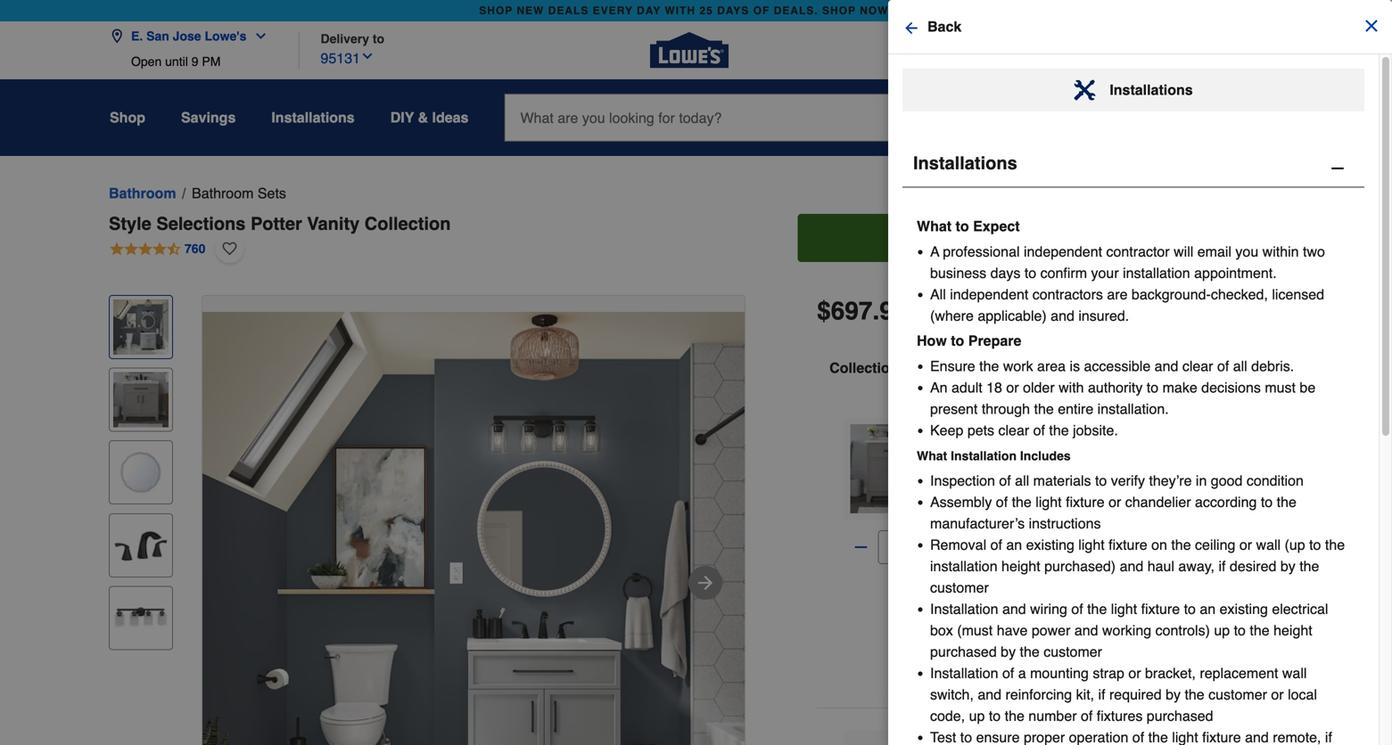 Task type: locate. For each thing, give the bounding box(es) containing it.
fixture up instructions
[[1066, 494, 1105, 511]]

lowe's inside "link"
[[890, 45, 929, 59]]

with down is
[[1059, 379, 1084, 396]]

if down ceiling
[[1219, 559, 1226, 575]]

licensed
[[1272, 286, 1325, 303]]

of down the $579.00
[[991, 537, 1003, 554]]

by
[[1281, 559, 1296, 575], [1001, 644, 1016, 661], [1166, 687, 1181, 703]]

contractor
[[1106, 243, 1170, 260]]

bathroom up 4.5 stars image
[[109, 185, 176, 202]]

height down 'electrical'
[[1274, 623, 1313, 639]]

96
[[880, 297, 907, 326]]

gray inside the potter 30-in gray single sink bathroom vanity with white cultured marble top
[[1140, 420, 1167, 434]]

1 horizontal spatial lowe's
[[890, 45, 929, 59]]

. for 00
[[1015, 484, 1018, 496]]

0 vertical spatial potter
[[251, 214, 302, 234]]

in inside the potter 30-in gray single sink bathroom vanity with white cultured marble top
[[1127, 420, 1137, 434]]

ensure
[[930, 358, 976, 374]]

0 vertical spatial an
[[1006, 537, 1022, 554]]

0 vertical spatial all
[[1233, 358, 1248, 374]]

present
[[930, 401, 978, 417]]

to left cart
[[1056, 230, 1070, 246]]

plus image
[[920, 539, 938, 557]]

selections for style selections
[[1006, 420, 1069, 434]]

manufacturer's
[[930, 516, 1025, 532]]

installation up "(must"
[[930, 601, 999, 618]]

0 vertical spatial in
[[1127, 420, 1137, 434]]

independent
[[1024, 243, 1103, 260], [950, 286, 1029, 303]]

349
[[979, 481, 1015, 506]]

1 what from the top
[[917, 218, 952, 235]]

marble
[[1059, 456, 1097, 470]]

4 right add
[[1003, 230, 1011, 246]]

1 horizontal spatial purchased
[[1147, 708, 1214, 725]]

save inside the $927.96 save $230.00
[[936, 311, 969, 327]]

0 horizontal spatial height
[[1002, 559, 1041, 575]]

jobsite.
[[1073, 422, 1118, 439]]

weekly ad
[[1120, 45, 1179, 59]]

potter inside the potter 30-in gray single sink bathroom vanity with white cultured marble top
[[1072, 420, 1106, 434]]

light up "purchased)" on the bottom
[[1079, 537, 1105, 554]]

lowe's for lowe's pro
[[1200, 45, 1239, 59]]

installation inside the inspection of all materials to verify they're in good condition assembly of the light fixture or chandelier according to the manufacturer's instructions removal of an existing light fixture on the ceiling or wall (up to the installation height purchased) and haul away, if desired by the customer installation and wiring of the light fixture to an existing electrical box (must have power and working controls) up to the height purchased by the customer installation of a mounting strap or bracket, replacement wall switch, and reinforcing kit, if required by the customer or local code, up to the number of fixtures purchased
[[930, 559, 998, 575]]

4 for 4
[[1265, 99, 1270, 111]]

open until 9 pm
[[131, 54, 221, 69]]

what to expect a professional independent contractor will email you within two business days to confirm your installation appointment. all independent contractors are background-checked, licensed (where applicable) and insured. how to prepare ensure the work area is accessible and clear of all debris. an adult 18 or older with authority to make decisions must be present through the entire installation. keep pets clear of the jobsite.
[[917, 218, 1325, 439]]

lowe's
[[205, 29, 247, 43], [890, 45, 929, 59], [1200, 45, 1239, 59]]

2 horizontal spatial by
[[1281, 559, 1296, 575]]

shop left new
[[479, 4, 513, 17]]

1 vertical spatial light
[[1079, 537, 1105, 554]]

fixture up controls)
[[1141, 601, 1180, 618]]

shop
[[479, 4, 513, 17], [822, 4, 856, 17]]

(must
[[957, 623, 993, 639]]

(where
[[930, 308, 974, 324]]

1 vertical spatial potter
[[1072, 420, 1106, 434]]

0 horizontal spatial with
[[1059, 379, 1084, 396]]

location image
[[110, 29, 124, 43]]

0 horizontal spatial installation
[[930, 559, 998, 575]]

e.
[[131, 29, 143, 43]]

0 horizontal spatial selections
[[156, 214, 246, 234]]

. inside $ 349 . 00
[[1015, 484, 1018, 496]]

the
[[980, 358, 999, 374], [1034, 401, 1054, 417], [1049, 422, 1069, 439], [1012, 494, 1032, 511], [1277, 494, 1297, 511], [1171, 537, 1191, 554], [1325, 537, 1345, 554], [1300, 559, 1320, 575], [1087, 601, 1107, 618], [1250, 623, 1270, 639], [1020, 644, 1040, 661], [1185, 687, 1205, 703], [1005, 708, 1025, 725]]

installation up background-
[[1123, 265, 1191, 281]]

2 vertical spatial 4
[[1191, 358, 1198, 372]]

0 horizontal spatial vanity
[[307, 214, 360, 234]]

area
[[1037, 358, 1066, 374]]

0 horizontal spatial in
[[1127, 420, 1137, 434]]

1 horizontal spatial $
[[973, 484, 979, 496]]

0 horizontal spatial wall
[[1256, 537, 1281, 554]]

0 vertical spatial $
[[817, 297, 831, 326]]

cultured
[[1008, 456, 1056, 470]]

1 vertical spatial vanity
[[1096, 438, 1130, 452]]

0 horizontal spatial all
[[1015, 473, 1029, 489]]

gray image
[[977, 594, 1005, 623]]

older
[[1023, 379, 1055, 396]]

until
[[165, 54, 188, 69]]

customer down replacement
[[1209, 687, 1267, 703]]

good
[[1211, 473, 1243, 489]]

what for what installation includes
[[917, 449, 947, 463]]

selected
[[1202, 358, 1250, 372]]

minus image
[[852, 539, 870, 557]]

adult
[[952, 379, 983, 396]]

gray right : in the right of the page
[[1137, 563, 1164, 577]]

independent down days
[[950, 286, 1029, 303]]

1 vertical spatial selections
[[1006, 420, 1069, 434]]

up right code, in the bottom right of the page
[[969, 708, 985, 725]]

1 horizontal spatial wall
[[1283, 666, 1307, 682]]

9
[[192, 54, 198, 69]]

4 up make
[[1191, 358, 1198, 372]]

$927.96
[[936, 291, 987, 308]]

controls)
[[1156, 623, 1210, 639]]

lowe's home improvement account image
[[1177, 103, 1198, 125]]

0 vertical spatial save
[[936, 311, 969, 327]]

chevron down image
[[247, 29, 268, 43]]

selections up sink
[[1006, 420, 1069, 434]]

0 horizontal spatial lowe's
[[205, 29, 247, 43]]

$230.00 inside the $927.96 save $230.00
[[973, 311, 1025, 327]]

save down $927.96
[[936, 311, 969, 327]]

installation down pets
[[951, 449, 1017, 463]]

4 button
[[1223, 96, 1276, 138]]

bathroom up marble
[[1039, 438, 1093, 452]]

0 horizontal spatial existing
[[1026, 537, 1075, 554]]

1 vertical spatial with
[[1134, 438, 1156, 452]]

items for selected
[[1254, 358, 1284, 372]]

or right 18 at the bottom of page
[[1007, 379, 1019, 396]]

save
[[936, 311, 969, 327], [1025, 514, 1054, 528]]

installations down camera "icon"
[[913, 153, 1017, 173]]

1 horizontal spatial shop
[[822, 4, 856, 17]]

weekly ad link
[[1120, 43, 1179, 61]]

installation up the switch,
[[930, 666, 999, 682]]

&
[[418, 109, 428, 126]]

$ left 96
[[817, 297, 831, 326]]

all down the cultured
[[1015, 473, 1029, 489]]

.
[[873, 297, 880, 326], [1015, 484, 1018, 496]]

lowe's home improvement notification center image
[[1105, 104, 1127, 125]]

selections
[[156, 214, 246, 234], [1006, 420, 1069, 434]]

in left good in the bottom right of the page
[[1196, 473, 1207, 489]]

height up white image
[[1002, 559, 1041, 575]]

style up single
[[973, 420, 1003, 434]]

existing down desired on the bottom
[[1220, 601, 1268, 618]]

shop left now
[[822, 4, 856, 17]]

|
[[918, 296, 925, 326]]

0 vertical spatial height
[[1002, 559, 1041, 575]]

1 horizontal spatial in
[[1196, 473, 1207, 489]]

1 vertical spatial $
[[973, 484, 979, 496]]

lowe's home improvement cart image
[[1248, 104, 1269, 126]]

2 horizontal spatial installations
[[1110, 82, 1193, 98]]

heart outline image
[[222, 239, 237, 259]]

0 vertical spatial wall
[[1256, 537, 1281, 554]]

assembly image
[[1074, 79, 1096, 101]]

selections up 760
[[156, 214, 246, 234]]

of down kit,
[[1081, 708, 1093, 725]]

5 title image from the top
[[113, 591, 169, 646]]

0 horizontal spatial clear
[[999, 422, 1029, 439]]

1 vertical spatial existing
[[1220, 601, 1268, 618]]

1 horizontal spatial vanity
[[1096, 438, 1130, 452]]

0 horizontal spatial purchased
[[930, 644, 997, 661]]

to up controls)
[[1184, 601, 1196, 618]]

0 vertical spatial 4
[[1265, 99, 1270, 111]]

0 horizontal spatial $
[[817, 297, 831, 326]]

installation.
[[1098, 401, 1169, 417]]

what inside what to expect a professional independent contractor will email you within two business days to confirm your installation appointment. all independent contractors are background-checked, licensed (where applicable) and insured. how to prepare ensure the work area is accessible and clear of all debris. an adult 18 or older with authority to make decisions must be present through the entire installation. keep pets clear of the jobsite.
[[917, 218, 952, 235]]

to down (where
[[951, 333, 965, 349]]

of
[[1217, 358, 1229, 374], [1033, 422, 1045, 439], [999, 473, 1011, 489], [996, 494, 1008, 511], [991, 537, 1003, 554], [1072, 601, 1083, 618], [1003, 666, 1014, 682], [1081, 708, 1093, 725]]

chandelier
[[1125, 494, 1191, 511]]

$230.00 for $927.96 save $230.00
[[973, 311, 1025, 327]]

strap
[[1093, 666, 1125, 682]]

1 horizontal spatial with
[[1134, 438, 1156, 452]]

of up includes at bottom
[[1033, 422, 1045, 439]]

0 vertical spatial installation
[[1123, 265, 1191, 281]]

what down the keep
[[917, 449, 947, 463]]

purchased down "(must"
[[930, 644, 997, 661]]

clear down through
[[999, 422, 1029, 439]]

1 title image from the top
[[113, 300, 169, 355]]

light up working
[[1111, 601, 1137, 618]]

1 vertical spatial installation
[[930, 559, 998, 575]]

0 horizontal spatial .
[[873, 297, 880, 326]]

by down the have
[[1001, 644, 1016, 661]]

required
[[1110, 687, 1162, 703]]

applicable)
[[978, 308, 1047, 324]]

lowe's credit center link
[[890, 43, 1006, 61]]

0 horizontal spatial light
[[1036, 494, 1062, 511]]

bathroom left sets
[[192, 185, 254, 202]]

. for 96
[[873, 297, 880, 326]]

days
[[717, 4, 750, 17]]

to inside button
[[1056, 230, 1070, 246]]

0 horizontal spatial if
[[1098, 687, 1106, 703]]

mounting
[[1030, 666, 1089, 682]]

760
[[185, 242, 205, 256]]

work
[[1003, 358, 1033, 374]]

1 vertical spatial what
[[917, 449, 947, 463]]

1 vertical spatial collection
[[830, 360, 899, 376]]

style down 'bathroom' link
[[109, 214, 151, 234]]

number
[[1029, 708, 1077, 725]]

to right (up
[[1310, 537, 1321, 554]]

title image
[[113, 300, 169, 355], [113, 372, 169, 428], [113, 445, 169, 501], [113, 518, 169, 573], [113, 591, 169, 646]]

installation
[[1123, 265, 1191, 281], [930, 559, 998, 575]]

to up chevron down icon at top left
[[373, 32, 385, 46]]

save down the '00'
[[1025, 514, 1054, 528]]

collection items
[[830, 360, 940, 376]]

2 vertical spatial customer
[[1209, 687, 1267, 703]]

1 horizontal spatial installations
[[913, 153, 1017, 173]]

1 horizontal spatial style
[[973, 420, 1003, 434]]

items inside button
[[1015, 230, 1052, 246]]

None search field
[[504, 94, 991, 158]]

(up
[[1285, 537, 1306, 554]]

to
[[373, 32, 385, 46], [956, 218, 969, 235], [1056, 230, 1070, 246], [1025, 265, 1037, 281], [951, 333, 965, 349], [1147, 379, 1159, 396], [1095, 473, 1107, 489], [1261, 494, 1273, 511], [1310, 537, 1321, 554], [1184, 601, 1196, 618], [1234, 623, 1246, 639], [989, 708, 1001, 725]]

gray for manufacturer color/finish : gray
[[1137, 563, 1164, 577]]

materials
[[1033, 473, 1091, 489]]

to down 'condition'
[[1261, 494, 1273, 511]]

customer up mounting
[[1044, 644, 1102, 661]]

on
[[1152, 537, 1168, 554]]

. down 1 star "image"
[[1015, 484, 1018, 496]]

2 horizontal spatial items
[[1254, 358, 1284, 372]]

an
[[930, 379, 948, 396]]

kit,
[[1076, 687, 1095, 703]]

and down blue "image"
[[1075, 623, 1099, 639]]

shop
[[110, 109, 145, 126]]

gray for potter 30-in gray single sink bathroom vanity with white cultured marble top
[[1140, 420, 1167, 434]]

lowe's down arrow left image
[[890, 45, 929, 59]]

an up controls)
[[1200, 601, 1216, 618]]

0 vertical spatial purchased
[[930, 644, 997, 661]]

height
[[1002, 559, 1041, 575], [1274, 623, 1313, 639]]

arrow left image
[[903, 19, 921, 37]]

1 horizontal spatial selections
[[1006, 420, 1069, 434]]

1 vertical spatial in
[[1196, 473, 1207, 489]]

Stepper number input field with increment and decrement buttons number field
[[878, 531, 912, 565]]

0 horizontal spatial up
[[969, 708, 985, 725]]

1 shop from the left
[[479, 4, 513, 17]]

wall up desired on the bottom
[[1256, 537, 1281, 554]]

4
[[1265, 99, 1270, 111], [1003, 230, 1011, 246], [1191, 358, 1198, 372]]

clear up make
[[1183, 358, 1214, 374]]

2 shop from the left
[[822, 4, 856, 17]]

1 horizontal spatial an
[[1200, 601, 1216, 618]]

1 horizontal spatial 4
[[1191, 358, 1198, 372]]

includes
[[1020, 449, 1071, 463]]

by down bracket,
[[1166, 687, 1181, 703]]

$ down white
[[973, 484, 979, 496]]

25
[[700, 4, 713, 17]]

1 vertical spatial an
[[1200, 601, 1216, 618]]

2 horizontal spatial light
[[1111, 601, 1137, 618]]

installations down weekly ad
[[1110, 82, 1193, 98]]

be
[[1300, 379, 1316, 396]]

independent up confirm
[[1024, 243, 1103, 260]]

0 horizontal spatial $230.00
[[973, 311, 1025, 327]]

4.5 stars image
[[109, 239, 206, 258]]

4 title image from the top
[[113, 518, 169, 573]]

2 horizontal spatial customer
[[1209, 687, 1267, 703]]

bathroom
[[109, 185, 176, 202], [192, 185, 254, 202], [1039, 438, 1093, 452]]

in
[[1127, 420, 1137, 434], [1196, 473, 1207, 489]]

sets
[[258, 185, 286, 202]]

items up days
[[1015, 230, 1052, 246]]

4 down pro
[[1265, 99, 1270, 111]]

0 horizontal spatial 4
[[1003, 230, 1011, 246]]

0 horizontal spatial save
[[936, 311, 969, 327]]

0 vertical spatial light
[[1036, 494, 1062, 511]]

1 horizontal spatial height
[[1274, 623, 1313, 639]]

your
[[1091, 265, 1119, 281]]

$230.00 up prepare
[[973, 311, 1025, 327]]

1 vertical spatial all
[[1015, 473, 1029, 489]]

4 for 4 selected items
[[1191, 358, 1198, 372]]

lowe's left pro
[[1200, 45, 1239, 59]]

0 horizontal spatial customer
[[930, 580, 989, 596]]

what up a
[[917, 218, 952, 235]]

0 vertical spatial if
[[1219, 559, 1226, 575]]

bathroom inside the potter 30-in gray single sink bathroom vanity with white cultured marble top
[[1039, 438, 1093, 452]]

1 horizontal spatial customer
[[1044, 644, 1102, 661]]

pro
[[1242, 45, 1269, 59]]

2 horizontal spatial lowe's
[[1200, 45, 1239, 59]]

0 horizontal spatial shop
[[479, 4, 513, 17]]

gray
[[1140, 420, 1167, 434], [1137, 563, 1164, 577]]

an up manufacturer
[[1006, 537, 1022, 554]]

up right controls)
[[1214, 623, 1230, 639]]

pm
[[202, 54, 221, 69]]

code,
[[930, 708, 965, 725]]

1 horizontal spatial all
[[1233, 358, 1248, 374]]

by down (up
[[1281, 559, 1296, 575]]

potter 30-in gray single sink bathroom vanity with white cultured marble top
[[973, 420, 1167, 470]]

existing down instructions
[[1026, 537, 1075, 554]]

manufacturer color/finish : gray
[[973, 563, 1164, 577]]

1 horizontal spatial bathroom
[[192, 185, 254, 202]]

$
[[817, 297, 831, 326], [973, 484, 979, 496]]

the up $579.00 save $230.00
[[1012, 494, 1032, 511]]

lowe's up 'pm'
[[205, 29, 247, 43]]

. left | at the top right of page
[[873, 297, 880, 326]]

the up 18 at the bottom of page
[[980, 358, 999, 374]]

and left haul
[[1120, 559, 1144, 575]]

1 vertical spatial gray
[[1137, 563, 1164, 577]]

with inside the potter 30-in gray single sink bathroom vanity with white cultured marble top
[[1134, 438, 1156, 452]]

wall up the local
[[1283, 666, 1307, 682]]

1 horizontal spatial save
[[1025, 514, 1054, 528]]

2 what from the top
[[917, 449, 947, 463]]

installations down 95131
[[271, 109, 355, 126]]

0 vertical spatial selections
[[156, 214, 246, 234]]

if right kit,
[[1098, 687, 1106, 703]]

1 horizontal spatial items
[[1015, 230, 1052, 246]]

0 vertical spatial by
[[1281, 559, 1296, 575]]

of left a
[[1003, 666, 1014, 682]]

white image
[[1012, 594, 1041, 623]]

fixture up : in the right of the page
[[1109, 537, 1148, 554]]

customer down removal
[[930, 580, 989, 596]]

$ inside $ 349 . 00
[[973, 484, 979, 496]]

wiring
[[1030, 601, 1068, 618]]

0 vertical spatial what
[[917, 218, 952, 235]]

make
[[1163, 379, 1198, 396]]



Task type: vqa. For each thing, say whether or not it's contained in the screenshot.
'Create'
no



Task type: describe. For each thing, give the bounding box(es) containing it.
all
[[930, 286, 946, 303]]

diy & ideas
[[390, 109, 469, 126]]

of up decisions
[[1217, 358, 1229, 374]]

bathroom for bathroom
[[109, 185, 176, 202]]

bathroom for bathroom sets
[[192, 185, 254, 202]]

add 4 items to cart button
[[798, 214, 1276, 262]]

day
[[637, 4, 661, 17]]

how
[[917, 333, 947, 349]]

0 horizontal spatial potter
[[251, 214, 302, 234]]

lowe's home improvement logo image
[[650, 11, 729, 90]]

close image
[[1363, 17, 1381, 35]]

1 vertical spatial fixture
[[1109, 537, 1148, 554]]

blue image
[[1048, 594, 1076, 623]]

inspection of all materials to verify they're in good condition assembly of the light fixture or chandelier according to the manufacturer's instructions removal of an existing light fixture on the ceiling or wall (up to the installation height purchased) and haul away, if desired by the customer installation and wiring of the light fixture to an existing electrical box (must have power and working controls) up to the height purchased by the customer installation of a mounting strap or bracket, replacement wall switch, and reinforcing kit, if required by the customer or local code, up to the number of fixtures purchased
[[930, 473, 1345, 725]]

haul
[[1148, 559, 1175, 575]]

all inside the inspection of all materials to verify they're in good condition assembly of the light fixture or chandelier according to the manufacturer's instructions removal of an existing light fixture on the ceiling or wall (up to the installation height purchased) and haul away, if desired by the customer installation and wiring of the light fixture to an existing electrical box (must have power and working controls) up to the height purchased by the customer installation of a mounting strap or bracket, replacement wall switch, and reinforcing kit, if required by the customer or local code, up to the number of fixtures purchased
[[1015, 473, 1029, 489]]

days
[[991, 265, 1021, 281]]

vanity inside the potter 30-in gray single sink bathroom vanity with white cultured marble top
[[1096, 438, 1130, 452]]

$927.96 save $230.00
[[936, 291, 1025, 327]]

box
[[930, 623, 953, 639]]

lowe's inside button
[[205, 29, 247, 43]]

lowe's credit center
[[890, 45, 1006, 59]]

checked,
[[1211, 286, 1268, 303]]

lowe's pro link
[[1200, 43, 1269, 61]]

bathroom sets link
[[192, 183, 286, 204]]

0 vertical spatial existing
[[1026, 537, 1075, 554]]

the down 'condition'
[[1277, 494, 1297, 511]]

items for 4
[[1015, 230, 1052, 246]]

manufacturer
[[973, 563, 1052, 577]]

of left the '00'
[[999, 473, 1011, 489]]

accessible
[[1084, 358, 1151, 374]]

to down the top
[[1095, 473, 1107, 489]]

prepare
[[968, 333, 1022, 349]]

switch,
[[930, 687, 974, 703]]

lowe's home improvement lists image
[[1034, 103, 1055, 125]]

installation inside what to expect a professional independent contractor will email you within two business days to confirm your installation appointment. all independent contractors are background-checked, licensed (where applicable) and insured. how to prepare ensure the work area is accessible and clear of all debris. an adult 18 or older with authority to make decisions must be present through the entire installation. keep pets clear of the jobsite.
[[1123, 265, 1191, 281]]

18
[[987, 379, 1003, 396]]

1 horizontal spatial up
[[1214, 623, 1230, 639]]

the right on
[[1171, 537, 1191, 554]]

what for what to expect a professional independent contractor will email you within two business days to confirm your installation appointment. all independent contractors are background-checked, licensed (where applicable) and insured. how to prepare ensure the work area is accessible and clear of all debris. an adult 18 or older with authority to make decisions must be present through the entire installation. keep pets clear of the jobsite.
[[917, 218, 952, 235]]

ad
[[1164, 45, 1179, 59]]

center
[[969, 45, 1006, 59]]

2 vertical spatial installation
[[930, 666, 999, 682]]

business
[[930, 265, 987, 281]]

the down entire
[[1049, 422, 1069, 439]]

chevron down image
[[360, 49, 375, 63]]

the up a
[[1020, 644, 1040, 661]]

1 vertical spatial installation
[[930, 601, 999, 618]]

authority
[[1088, 379, 1143, 396]]

0 vertical spatial customer
[[930, 580, 989, 596]]

1 horizontal spatial collection
[[830, 360, 899, 376]]

a
[[930, 243, 939, 260]]

1 star image
[[973, 459, 1056, 478]]

insured.
[[1079, 308, 1129, 324]]

shop new deals every day with 25 days of deals. shop now >
[[479, 4, 900, 17]]

the right blue "image"
[[1087, 601, 1107, 618]]

the right (up
[[1325, 537, 1345, 554]]

to left add
[[956, 218, 969, 235]]

and up make
[[1155, 358, 1179, 374]]

1 vertical spatial clear
[[999, 422, 1029, 439]]

$ for 697
[[817, 297, 831, 326]]

in inside the inspection of all materials to verify they're in good condition assembly of the light fixture or chandelier according to the manufacturer's instructions removal of an existing light fixture on the ceiling or wall (up to the installation height purchased) and haul away, if desired by the customer installation and wiring of the light fixture to an existing electrical box (must have power and working controls) up to the height purchased by the customer installation of a mounting strap or bracket, replacement wall switch, and reinforcing kit, if required by the customer or local code, up to the number of fixtures purchased
[[1196, 473, 1207, 489]]

appointment.
[[1194, 265, 1277, 281]]

to right code, in the bottom right of the page
[[989, 708, 1001, 725]]

and down contractors
[[1051, 308, 1075, 324]]

or left the local
[[1271, 687, 1284, 703]]

$ for 349
[[973, 484, 979, 496]]

>
[[893, 4, 900, 17]]

or up required
[[1129, 666, 1141, 682]]

style for style selections potter vanity collection
[[109, 214, 151, 234]]

must
[[1265, 379, 1296, 396]]

arrow right image
[[695, 573, 716, 594]]

they're
[[1149, 473, 1192, 489]]

lowe's for lowe's credit center
[[890, 45, 929, 59]]

a
[[1018, 666, 1026, 682]]

through
[[982, 401, 1030, 417]]

0 vertical spatial independent
[[1024, 243, 1103, 260]]

minus image
[[1329, 158, 1347, 179]]

selections for style selections potter vanity collection
[[156, 214, 246, 234]]

delivery to
[[321, 32, 385, 46]]

0 vertical spatial fixture
[[1066, 494, 1105, 511]]

the down (up
[[1300, 559, 1320, 575]]

2 vertical spatial installations
[[913, 153, 1017, 173]]

lowe's pro
[[1200, 45, 1269, 59]]

30-
[[1109, 420, 1127, 434]]

the down bracket,
[[1185, 687, 1205, 703]]

ceiling
[[1195, 537, 1236, 554]]

single
[[973, 438, 1008, 452]]

0 vertical spatial installation
[[951, 449, 1017, 463]]

all inside what to expect a professional independent contractor will email you within two business days to confirm your installation appointment. all independent contractors are background-checked, licensed (where applicable) and insured. how to prepare ensure the work area is accessible and clear of all debris. an adult 18 or older with authority to make decisions must be present through the entire installation. keep pets clear of the jobsite.
[[1233, 358, 1248, 374]]

the down older in the right bottom of the page
[[1034, 401, 1054, 417]]

deals
[[548, 4, 589, 17]]

0 vertical spatial installations
[[1110, 82, 1193, 98]]

1 vertical spatial by
[[1001, 644, 1016, 661]]

what installation includes
[[917, 449, 1071, 463]]

Search Query text field
[[505, 95, 910, 141]]

save for $927.96
[[936, 311, 969, 327]]

of right wiring
[[1072, 601, 1083, 618]]

expect
[[973, 218, 1020, 235]]

with
[[665, 4, 696, 17]]

1 vertical spatial height
[[1274, 623, 1313, 639]]

order status
[[1028, 45, 1099, 59]]

697
[[831, 297, 873, 326]]

ideas
[[432, 109, 469, 126]]

savings
[[181, 109, 236, 126]]

sink
[[1011, 438, 1035, 452]]

white
[[973, 456, 1005, 470]]

contractors
[[1033, 286, 1103, 303]]

and up the have
[[1003, 601, 1026, 618]]

1 vertical spatial installations
[[271, 109, 355, 126]]

within
[[1263, 243, 1299, 260]]

1 vertical spatial customer
[[1044, 644, 1102, 661]]

and right the switch,
[[978, 687, 1002, 703]]

diy & ideas button
[[390, 102, 469, 134]]

style selections potter vanity collection
[[109, 214, 451, 234]]

2 vertical spatial fixture
[[1141, 601, 1180, 618]]

or inside what to expect a professional independent contractor will email you within two business days to confirm your installation appointment. all independent contractors are background-checked, licensed (where applicable) and insured. how to prepare ensure the work area is accessible and clear of all debris. an adult 18 or older with authority to make decisions must be present through the entire installation. keep pets clear of the jobsite.
[[1007, 379, 1019, 396]]

to right days
[[1025, 265, 1037, 281]]

style for style selections
[[973, 420, 1003, 434]]

away,
[[1179, 559, 1215, 575]]

0 vertical spatial vanity
[[307, 214, 360, 234]]

save for $579.00
[[1025, 514, 1054, 528]]

of
[[753, 4, 770, 17]]

1 vertical spatial up
[[969, 708, 985, 725]]

have
[[997, 623, 1028, 639]]

credit
[[932, 45, 966, 59]]

decisions
[[1202, 379, 1261, 396]]

or down the verify
[[1109, 494, 1121, 511]]

3 title image from the top
[[113, 445, 169, 501]]

1 horizontal spatial existing
[[1220, 601, 1268, 618]]

1 vertical spatial wall
[[1283, 666, 1307, 682]]

entire
[[1058, 401, 1094, 417]]

1 horizontal spatial if
[[1219, 559, 1226, 575]]

of up the $579.00
[[996, 494, 1008, 511]]

search image
[[924, 107, 942, 125]]

0 vertical spatial collection
[[365, 214, 451, 234]]

confirm
[[1041, 265, 1087, 281]]

1 vertical spatial 4
[[1003, 230, 1011, 246]]

the up replacement
[[1250, 623, 1270, 639]]

jose
[[173, 29, 201, 43]]

1 horizontal spatial light
[[1079, 537, 1105, 554]]

purchased)
[[1045, 559, 1116, 575]]

assembly
[[930, 494, 992, 511]]

open
[[131, 54, 162, 69]]

order status link
[[1028, 43, 1099, 61]]

replacement
[[1200, 666, 1279, 682]]

according
[[1195, 494, 1257, 511]]

bracket,
[[1145, 666, 1196, 682]]

to up replacement
[[1234, 623, 1246, 639]]

inspection
[[930, 473, 995, 489]]

1 vertical spatial if
[[1098, 687, 1106, 703]]

order
[[1028, 45, 1060, 59]]

with inside what to expect a professional independent contractor will email you within two business days to confirm your installation appointment. all independent contractors are background-checked, licensed (where applicable) and insured. how to prepare ensure the work area is accessible and clear of all debris. an adult 18 or older with authority to make decisions must be present through the entire installation. keep pets clear of the jobsite.
[[1059, 379, 1084, 396]]

bathroom link
[[109, 183, 176, 204]]

add
[[971, 230, 999, 246]]

deals.
[[774, 4, 819, 17]]

1 vertical spatial independent
[[950, 286, 1029, 303]]

0 vertical spatial clear
[[1183, 358, 1214, 374]]

or up desired on the bottom
[[1240, 537, 1252, 554]]

style selections
[[973, 420, 1069, 434]]

shop button
[[110, 102, 145, 134]]

camera image
[[965, 109, 982, 127]]

$230.00 for $579.00 save $230.00
[[1058, 514, 1103, 528]]

0 horizontal spatial an
[[1006, 537, 1022, 554]]

to left make
[[1147, 379, 1159, 396]]

add 4 items to cart
[[971, 230, 1102, 246]]

2 title image from the top
[[113, 372, 169, 428]]

fixtures
[[1097, 708, 1143, 725]]

0 horizontal spatial items
[[903, 360, 940, 376]]

are
[[1107, 286, 1128, 303]]

savings button
[[181, 102, 236, 134]]

$ 697 . 96
[[817, 297, 907, 326]]

1 vertical spatial purchased
[[1147, 708, 1214, 725]]

the down reinforcing
[[1005, 708, 1025, 725]]

1 horizontal spatial by
[[1166, 687, 1181, 703]]

color/finish
[[1056, 563, 1128, 577]]



